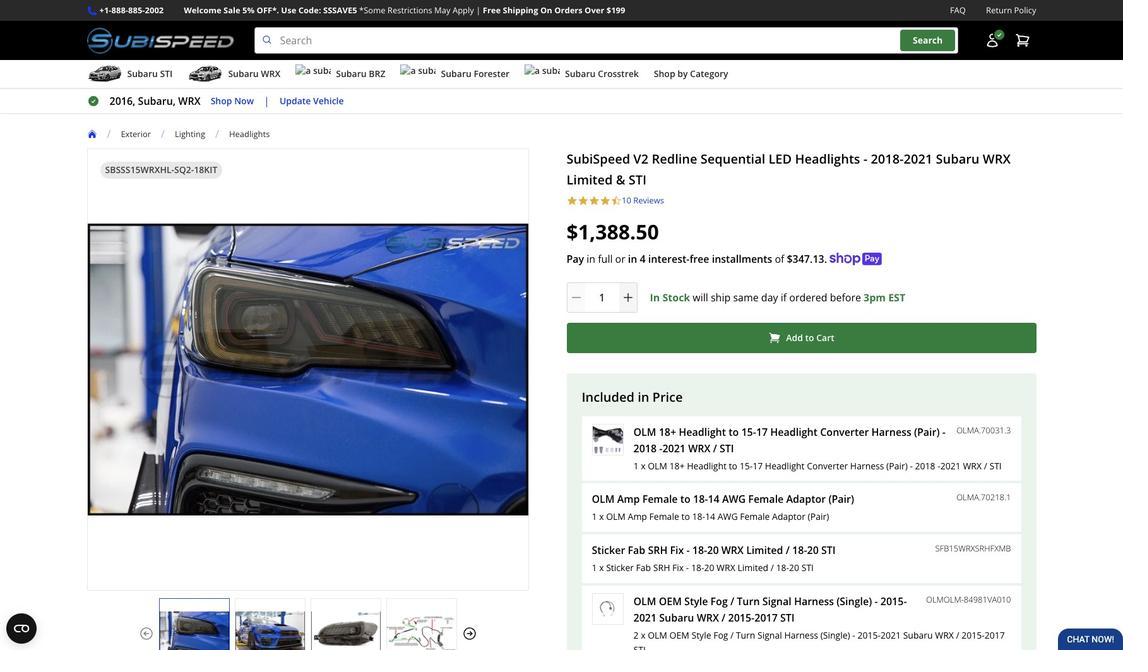 Task type: describe. For each thing, give the bounding box(es) containing it.
84981va010
[[965, 594, 1012, 605]]

olma.70218.1
[[957, 492, 1012, 503]]

category
[[691, 68, 729, 80]]

olmolm-
[[927, 594, 965, 605]]

$347.13
[[787, 252, 825, 266]]

return
[[987, 4, 1013, 16]]

10 reviews link
[[622, 195, 665, 206]]

2 x
[[634, 629, 648, 641]]

4 star image from the left
[[600, 195, 611, 206]]

wrx inside olm oem style fog / turn signal harness (single) - 2015-2021 subaru wrx / 2015-2017 sti
[[936, 629, 955, 641]]

olm for olm oem style fog / turn signal harness (single) - 2015-2021 subaru wrx / 2015-2017 sti
[[648, 629, 668, 641]]

shop now link
[[211, 94, 254, 108]]

0 vertical spatial adaptor
[[787, 492, 827, 506]]

2
[[634, 629, 639, 641]]

installments
[[712, 252, 773, 266]]

1 vertical spatial limited
[[747, 543, 784, 557]]

harness inside olm 18+ headlight to 15-17 headlight converter harness (pair) - 2018 -2021 wrx / sti
[[872, 425, 912, 439]]

same
[[734, 290, 759, 304]]

in
[[650, 290, 660, 304]]

4
[[640, 252, 646, 266]]

style for olm oem style fog / turn signal harness (single) - 2015- 2021 subaru wrx / 2015-2017 sti
[[685, 594, 709, 608]]

headlight up the 1 x olm 18+ headlight to 15-17 headlight converter harness (pair) - 2018 -2021 wrx / sti
[[771, 425, 818, 439]]

1 x olm 18+ headlight to 15-17 headlight converter harness (pair) - 2018 -2021 wrx / sti
[[634, 460, 1003, 472]]

exterior
[[121, 128, 151, 139]]

search button
[[901, 30, 956, 51]]

forester
[[474, 68, 510, 80]]

led
[[769, 150, 792, 168]]

update vehicle button
[[280, 94, 344, 108]]

subaru sti
[[127, 68, 173, 80]]

open widget image
[[6, 613, 37, 644]]

price
[[653, 388, 683, 405]]

or
[[616, 252, 626, 266]]

a subaru crosstrek thumbnail image image
[[525, 65, 560, 83]]

style for olm oem style fog / turn signal harness (single) - 2015-2021 subaru wrx / 2015-2017 sti
[[692, 629, 712, 641]]

$199
[[607, 4, 626, 16]]

$1,388.50
[[567, 218, 659, 245]]

sti inside olm 18+ headlight to 15-17 headlight converter harness (pair) - 2018 -2021 wrx / sti
[[720, 441, 735, 455]]

shop now
[[211, 95, 254, 107]]

2002
[[145, 4, 164, 16]]

home image
[[87, 129, 97, 139]]

shop for shop now
[[211, 95, 232, 107]]

2016,
[[110, 94, 135, 108]]

on
[[541, 4, 553, 16]]

1 horizontal spatial |
[[477, 4, 481, 16]]

1 vertical spatial converter
[[808, 460, 849, 472]]

+1-888-885-2002 link
[[100, 4, 164, 17]]

0 vertical spatial headlights
[[229, 128, 270, 139]]

0 vertical spatial sticker
[[592, 543, 626, 557]]

olm oem style fog / turn signal harness (single) - 2015-2021 subaru wrx / 2015-2017 sti
[[634, 629, 1006, 650]]

subaru inside subaru sti dropdown button
[[127, 68, 158, 80]]

subaru crosstrek
[[565, 68, 639, 80]]

1 for olm 18+ headlight to 15-17 headlight converter harness (pair) - 2018 -2021 wrx / sti
[[634, 460, 639, 472]]

included
[[582, 388, 635, 405]]

may
[[435, 4, 451, 16]]

*some restrictions may apply | free shipping on orders over $199
[[360, 4, 626, 16]]

policy
[[1015, 4, 1037, 16]]

harness inside "olm oem style fog / turn signal harness (single) - 2015- 2021 subaru wrx / 2015-2017 sti"
[[795, 594, 835, 608]]

sq2-
[[174, 164, 194, 176]]

use
[[281, 4, 297, 16]]

add
[[787, 332, 804, 344]]

1 vertical spatial sticker
[[607, 562, 634, 574]]

subispeed
[[567, 150, 631, 168]]

return policy
[[987, 4, 1037, 16]]

converter inside olm 18+ headlight to 15-17 headlight converter harness (pair) - 2018 -2021 wrx / sti
[[821, 425, 870, 439]]

add to cart
[[787, 332, 835, 344]]

sbsss15wrxhl-sq2-18kit
[[105, 164, 218, 176]]

sequential
[[701, 150, 766, 168]]

- inside olm oem style fog / turn signal harness (single) - 2015-2021 subaru wrx / 2015-2017 sti
[[853, 629, 856, 641]]

decrement image
[[570, 291, 583, 304]]

full
[[598, 252, 613, 266]]

subaru brz
[[336, 68, 386, 80]]

subaru forester button
[[401, 63, 510, 88]]

2017 for olm oem style fog / turn signal harness (single) - 2015- 2021 subaru wrx / 2015-2017 sti
[[755, 611, 778, 625]]

ship
[[711, 290, 731, 304]]

1 vertical spatial 17
[[753, 460, 763, 472]]

to inside olm 18+ headlight to 15-17 headlight converter harness (pair) - 2018 -2021 wrx / sti
[[729, 425, 739, 439]]

1 vertical spatial srh
[[654, 562, 671, 574]]

2 star image from the left
[[578, 195, 589, 206]]

faq link
[[951, 4, 967, 17]]

3pm
[[864, 290, 886, 304]]

v2
[[634, 150, 649, 168]]

add to cart button
[[567, 323, 1037, 353]]

1 for olm amp female to 18-14 awg female adaptor (pair)
[[592, 511, 597, 523]]

a subaru sti thumbnail image image
[[87, 65, 122, 83]]

+1-888-885-2002
[[100, 4, 164, 16]]

2 vertical spatial limited
[[738, 562, 769, 574]]

shipping
[[503, 4, 539, 16]]

wrx inside olm 18+ headlight to 15-17 headlight converter harness (pair) - 2018 -2021 wrx / sti
[[689, 441, 711, 455]]

exterior link down 2016, subaru, wrx
[[121, 128, 161, 139]]

subaru inside olm oem style fog / turn signal harness (single) - 2015-2021 subaru wrx / 2015-2017 sti
[[904, 629, 934, 641]]

stock
[[663, 290, 691, 304]]

1 horizontal spatial 2018
[[916, 460, 936, 472]]

apply
[[453, 4, 474, 16]]

fog for olm oem style fog / turn signal harness (single) - 2015-2021 subaru wrx / 2015-2017 sti
[[714, 629, 729, 641]]

headlight up olm amp female to 18-14 awg female adaptor (pair)
[[687, 460, 727, 472]]

18kit
[[194, 164, 218, 176]]

orders
[[555, 4, 583, 16]]

olm amp female to 18-14 awg female adaptor (pair)
[[592, 492, 855, 506]]

sale
[[224, 4, 241, 16]]

1 vertical spatial awg
[[718, 511, 738, 523]]

*some
[[360, 4, 386, 16]]

olmolm-84981va010 olm oem style fog / turn signal harness - 2015-2021 subaru wrx / 2015-2017 sti, image
[[593, 594, 623, 624]]

sticker fab srh fix - 18-20 wrx limited / 18-20 sti
[[592, 543, 836, 557]]

vehicle
[[313, 95, 344, 107]]

subaru inside "olm oem style fog / turn signal harness (single) - 2015- 2021 subaru wrx / 2015-2017 sti"
[[660, 611, 695, 625]]

2016, subaru, wrx
[[110, 94, 201, 108]]

sbsss15wrxhl-
[[105, 164, 174, 176]]

wrx inside dropdown button
[[261, 68, 281, 80]]

cart
[[817, 332, 835, 344]]

1 vertical spatial 15-
[[740, 460, 753, 472]]

day
[[762, 290, 779, 304]]

(single) for olm oem style fog / turn signal harness (single) - 2015-2021 subaru wrx / 2015-2017 sti
[[821, 629, 851, 641]]

subispeed logo image
[[87, 27, 234, 54]]

go to right image image
[[462, 626, 477, 641]]

a subaru wrx thumbnail image image
[[188, 65, 223, 83]]

subaru inside subaru wrx dropdown button
[[228, 68, 259, 80]]

over
[[585, 4, 605, 16]]

- inside "olm oem style fog / turn signal harness (single) - 2015- 2021 subaru wrx / 2015-2017 sti"
[[875, 594, 879, 608]]

shop by category
[[654, 68, 729, 80]]

if
[[781, 290, 787, 304]]

reviews
[[634, 195, 665, 206]]



Task type: vqa. For each thing, say whether or not it's contained in the screenshot.
REWARDS link at the bottom left of page
no



Task type: locate. For each thing, give the bounding box(es) containing it.
1 vertical spatial oem
[[670, 629, 690, 641]]

turn inside "olm oem style fog / turn signal harness (single) - 2015- 2021 subaru wrx / 2015-2017 sti"
[[737, 594, 760, 608]]

half star image
[[611, 195, 622, 206]]

welcome sale 5% off*. use code: sssave5
[[184, 4, 357, 16]]

limited
[[567, 171, 613, 188], [747, 543, 784, 557], [738, 562, 769, 574]]

olm for olm 18+ headlight to 15-17 headlight converter harness (pair) - 2018 -2021 wrx / sti
[[634, 425, 657, 439]]

free
[[483, 4, 501, 16]]

x for sticker fab srh fix - 18-20 wrx limited / 18-20 sti
[[600, 562, 604, 574]]

2021
[[904, 150, 933, 168], [663, 441, 686, 455], [941, 460, 961, 472], [634, 611, 657, 625], [881, 629, 902, 641]]

shop left now
[[211, 95, 232, 107]]

15-
[[742, 425, 757, 439], [740, 460, 753, 472]]

0 vertical spatial style
[[685, 594, 709, 608]]

est
[[889, 290, 906, 304]]

1 vertical spatial (single)
[[821, 629, 851, 641]]

0 vertical spatial 18+
[[659, 425, 677, 439]]

1 vertical spatial 2018
[[916, 460, 936, 472]]

will
[[693, 290, 709, 304]]

update
[[280, 95, 311, 107]]

signal
[[763, 594, 792, 608], [758, 629, 783, 641]]

olm
[[634, 425, 657, 439], [648, 460, 668, 472], [592, 492, 615, 506], [607, 511, 626, 523], [634, 594, 657, 608], [648, 629, 668, 641]]

awg
[[723, 492, 746, 506], [718, 511, 738, 523]]

search
[[914, 34, 943, 46]]

converter up the 1 x olm 18+ headlight to 15-17 headlight converter harness (pair) - 2018 -2021 wrx / sti
[[821, 425, 870, 439]]

18+ inside olm 18+ headlight to 15-17 headlight converter harness (pair) - 2018 -2021 wrx / sti
[[659, 425, 677, 439]]

subaru inside 'subaru brz' dropdown button
[[336, 68, 367, 80]]

to inside "button"
[[806, 332, 815, 344]]

fab
[[628, 543, 646, 557], [637, 562, 651, 574]]

1 horizontal spatial in
[[628, 252, 638, 266]]

oem inside "olm oem style fog / turn signal harness (single) - 2015- 2021 subaru wrx / 2015-2017 sti"
[[659, 594, 682, 608]]

ordered
[[790, 290, 828, 304]]

1 vertical spatial 14
[[706, 511, 716, 523]]

oem for olm oem style fog / turn signal harness (single) - 2015-2021 subaru wrx / 2015-2017 sti
[[670, 629, 690, 641]]

0 horizontal spatial 2018
[[634, 441, 657, 455]]

shop for shop by category
[[654, 68, 676, 80]]

2017 for olm oem style fog / turn signal harness (single) - 2015-2021 subaru wrx / 2015-2017 sti
[[985, 629, 1006, 641]]

brz
[[369, 68, 386, 80]]

shop pay image
[[830, 252, 883, 265]]

2018-
[[871, 150, 904, 168]]

awg up the 1 x olm amp female to 18-14 awg female adaptor (pair)
[[723, 492, 746, 506]]

2018 inside olm 18+ headlight to 15-17 headlight converter harness (pair) - 2018 -2021 wrx / sti
[[634, 441, 657, 455]]

888-
[[112, 4, 128, 16]]

2 horizontal spatial in
[[638, 388, 650, 405]]

1 vertical spatial fog
[[714, 629, 729, 641]]

of
[[775, 252, 785, 266]]

welcome
[[184, 4, 222, 16]]

interest-
[[649, 252, 690, 266]]

wrx inside subispeed v2 redline sequential led headlights - 2018-2021 subaru wrx limited & sti
[[984, 150, 1011, 168]]

headlights down now
[[229, 128, 270, 139]]

exterior link
[[121, 128, 161, 139], [121, 128, 151, 139]]

1 horizontal spatial shop
[[654, 68, 676, 80]]

(single) inside olm oem style fog / turn signal harness (single) - 2015-2021 subaru wrx / 2015-2017 sti
[[821, 629, 851, 641]]

0 vertical spatial signal
[[763, 594, 792, 608]]

turn for olm oem style fog / turn signal harness (single) - 2015-2021 subaru wrx / 2015-2017 sti
[[737, 629, 756, 641]]

1 horizontal spatial 2017
[[985, 629, 1006, 641]]

x for olm amp female to 18-14 awg female adaptor (pair)
[[600, 511, 604, 523]]

headlight
[[679, 425, 727, 439], [771, 425, 818, 439], [687, 460, 727, 472], [766, 460, 805, 472]]

limited inside subispeed v2 redline sequential led headlights - 2018-2021 subaru wrx limited & sti
[[567, 171, 613, 188]]

fog down "1 x sticker fab srh fix - 18-20 wrx limited / 18-20 sti"
[[711, 594, 728, 608]]

wrx inside "olm oem style fog / turn signal harness (single) - 2015- 2021 subaru wrx / 2015-2017 sti"
[[697, 611, 720, 625]]

limited up "olm oem style fog / turn signal harness (single) - 2015- 2021 subaru wrx / 2015-2017 sti"
[[747, 543, 784, 557]]

subaru inside subispeed v2 redline sequential led headlights - 2018-2021 subaru wrx limited & sti
[[937, 150, 980, 168]]

1 vertical spatial shop
[[211, 95, 232, 107]]

1 vertical spatial 1
[[592, 511, 597, 523]]

olmolm-84981va010
[[927, 594, 1012, 605]]

in for included
[[638, 388, 650, 405]]

converter down olm 18+ headlight to 15-17 headlight converter harness (pair) - 2018 -2021 wrx / sti
[[808, 460, 849, 472]]

0 vertical spatial fix
[[671, 543, 684, 557]]

10 reviews
[[622, 195, 665, 206]]

olm for olm oem style fog / turn signal harness (single) - 2015- 2021 subaru wrx / 2015-2017 sti
[[634, 594, 657, 608]]

2017 down 84981va010
[[985, 629, 1006, 641]]

fix up "1 x sticker fab srh fix - 18-20 wrx limited / 18-20 sti"
[[671, 543, 684, 557]]

18+
[[659, 425, 677, 439], [670, 460, 685, 472]]

olm inside olm 18+ headlight to 15-17 headlight converter harness (pair) - 2018 -2021 wrx / sti
[[634, 425, 657, 439]]

srh up "1 x sticker fab srh fix - 18-20 wrx limited / 18-20 sti"
[[648, 543, 668, 557]]

subaru sti button
[[87, 63, 173, 88]]

0 vertical spatial 17
[[757, 425, 768, 439]]

subaru inside subaru crosstrek "dropdown button"
[[565, 68, 596, 80]]

5%
[[243, 4, 255, 16]]

17
[[757, 425, 768, 439], [753, 460, 763, 472]]

star image
[[567, 195, 578, 206], [578, 195, 589, 206], [589, 195, 600, 206], [600, 195, 611, 206]]

0 horizontal spatial 2017
[[755, 611, 778, 625]]

2021 inside subispeed v2 redline sequential led headlights - 2018-2021 subaru wrx limited & sti
[[904, 150, 933, 168]]

oem inside olm oem style fog / turn signal harness (single) - 2015-2021 subaru wrx / 2015-2017 sti
[[670, 629, 690, 641]]

female
[[643, 492, 678, 506], [749, 492, 784, 506], [650, 511, 680, 523], [741, 511, 770, 523]]

style down "1 x sticker fab srh fix - 18-20 wrx limited / 18-20 sti"
[[685, 594, 709, 608]]

harness inside olm oem style fog / turn signal harness (single) - 2015-2021 subaru wrx / 2015-2017 sti
[[785, 629, 819, 641]]

15- inside olm 18+ headlight to 15-17 headlight converter harness (pair) - 2018 -2021 wrx / sti
[[742, 425, 757, 439]]

-
[[864, 150, 868, 168], [943, 425, 946, 439], [660, 441, 663, 455], [911, 460, 914, 472], [938, 460, 941, 472], [687, 543, 690, 557], [687, 562, 689, 574], [875, 594, 879, 608], [853, 629, 856, 641]]

0 vertical spatial converter
[[821, 425, 870, 439]]

1 vertical spatial 18+
[[670, 460, 685, 472]]

a subaru brz thumbnail image image
[[296, 65, 331, 83]]

harness
[[872, 425, 912, 439], [851, 460, 885, 472], [795, 594, 835, 608], [785, 629, 819, 641]]

(pair) inside olm 18+ headlight to 15-17 headlight converter harness (pair) - 2018 -2021 wrx / sti
[[915, 425, 940, 439]]

1 vertical spatial turn
[[737, 629, 756, 641]]

oem right 2 x
[[670, 629, 690, 641]]

0 horizontal spatial shop
[[211, 95, 232, 107]]

srh down sticker fab srh fix - 18-20 wrx limited / 18-20 sti
[[654, 562, 671, 574]]

0 vertical spatial limited
[[567, 171, 613, 188]]

faq
[[951, 4, 967, 16]]

&
[[616, 171, 626, 188]]

signal inside "olm oem style fog / turn signal harness (single) - 2015- 2021 subaru wrx / 2015-2017 sti"
[[763, 594, 792, 608]]

0 vertical spatial 2018
[[634, 441, 657, 455]]

1 x sticker fab srh fix - 18-20 wrx limited / 18-20 sti
[[592, 562, 814, 574]]

.
[[825, 252, 828, 266]]

sssave5
[[323, 4, 357, 16]]

headlights inside subispeed v2 redline sequential led headlights - 2018-2021 subaru wrx limited & sti
[[796, 150, 861, 168]]

turn for olm oem style fog / turn signal harness (single) - 2015- 2021 subaru wrx / 2015-2017 sti
[[737, 594, 760, 608]]

18+ down price
[[659, 425, 677, 439]]

in stock will ship same day if ordered before 3pm est
[[650, 290, 906, 304]]

0 vertical spatial 14
[[709, 492, 720, 506]]

fog inside olm oem style fog / turn signal harness (single) - 2015-2021 subaru wrx / 2015-2017 sti
[[714, 629, 729, 641]]

0 vertical spatial 2017
[[755, 611, 778, 625]]

2017 inside olm oem style fog / turn signal harness (single) - 2015-2021 subaru wrx / 2015-2017 sti
[[985, 629, 1006, 641]]

shop
[[654, 68, 676, 80], [211, 95, 232, 107]]

olm for olm amp female to 18-14 awg female adaptor (pair)
[[592, 492, 615, 506]]

0 vertical spatial fog
[[711, 594, 728, 608]]

headlights right led
[[796, 150, 861, 168]]

1 for sticker fab srh fix - 18-20 wrx limited / 18-20 sti
[[592, 562, 597, 574]]

0 vertical spatial shop
[[654, 68, 676, 80]]

1 vertical spatial signal
[[758, 629, 783, 641]]

1 vertical spatial amp
[[628, 511, 648, 523]]

subaru inside subaru forester dropdown button
[[441, 68, 472, 80]]

a subaru forester thumbnail image image
[[401, 65, 436, 83]]

2021 inside olm 18+ headlight to 15-17 headlight converter harness (pair) - 2018 -2021 wrx / sti
[[663, 441, 686, 455]]

redline
[[652, 150, 698, 168]]

(single) inside "olm oem style fog / turn signal harness (single) - 2015- 2021 subaru wrx / 2015-2017 sti"
[[837, 594, 873, 608]]

signal inside olm oem style fog / turn signal harness (single) - 2015-2021 subaru wrx / 2015-2017 sti
[[758, 629, 783, 641]]

1 horizontal spatial headlights
[[796, 150, 861, 168]]

awg down olm amp female to 18-14 awg female adaptor (pair)
[[718, 511, 738, 523]]

lighting
[[175, 128, 205, 139]]

2 vertical spatial 1
[[592, 562, 597, 574]]

style right 2 x
[[692, 629, 712, 641]]

2015-
[[881, 594, 908, 608], [729, 611, 755, 625], [858, 629, 881, 641], [962, 629, 985, 641]]

fix down sticker fab srh fix - 18-20 wrx limited / 18-20 sti
[[673, 562, 684, 574]]

14 down olm amp female to 18-14 awg female adaptor (pair)
[[706, 511, 716, 523]]

subaru brz button
[[296, 63, 386, 88]]

turn down "olm oem style fog / turn signal harness (single) - 2015- 2021 subaru wrx / 2015-2017 sti"
[[737, 629, 756, 641]]

sti inside olm oem style fog / turn signal harness (single) - 2015-2021 subaru wrx / 2015-2017 sti
[[634, 644, 646, 650]]

0 horizontal spatial in
[[587, 252, 596, 266]]

14
[[709, 492, 720, 506], [706, 511, 716, 523]]

turn down "1 x sticker fab srh fix - 18-20 wrx limited / 18-20 sti"
[[737, 594, 760, 608]]

headlight down price
[[679, 425, 727, 439]]

- inside subispeed v2 redline sequential led headlights - 2018-2021 subaru wrx limited & sti
[[864, 150, 868, 168]]

pay in full or in 4 interest-free installments of $347.13 .
[[567, 252, 828, 266]]

0 horizontal spatial |
[[264, 94, 270, 108]]

2021 inside "olm oem style fog / turn signal harness (single) - 2015- 2021 subaru wrx / 2015-2017 sti"
[[634, 611, 657, 625]]

subaru forester
[[441, 68, 510, 80]]

subaru wrx
[[228, 68, 281, 80]]

to
[[806, 332, 815, 344], [729, 425, 739, 439], [729, 460, 738, 472], [681, 492, 691, 506], [682, 511, 690, 523]]

0 vertical spatial fab
[[628, 543, 646, 557]]

in left "full"
[[587, 252, 596, 266]]

lighting link
[[175, 128, 215, 139], [175, 128, 205, 139]]

style inside olm oem style fog / turn signal harness (single) - 2015-2021 subaru wrx / 2015-2017 sti
[[692, 629, 712, 641]]

| right now
[[264, 94, 270, 108]]

headlights link
[[229, 128, 280, 139], [229, 128, 270, 139]]

+1-
[[100, 4, 112, 16]]

|
[[477, 4, 481, 16], [264, 94, 270, 108]]

0 vertical spatial (single)
[[837, 594, 873, 608]]

fog down "olm oem style fog / turn signal harness (single) - 2015- 2021 subaru wrx / 2015-2017 sti"
[[714, 629, 729, 641]]

headlight down olm 18+ headlight to 15-17 headlight converter harness (pair) - 2018 -2021 wrx / sti
[[766, 460, 805, 472]]

subaru,
[[138, 94, 176, 108]]

picture of olm 18+ headlight to 15-17 headlight converter harness (pair) - 2018 -2021 wrx / sti image
[[593, 424, 623, 455]]

shop by category button
[[654, 63, 729, 88]]

2017 up olm oem style fog / turn signal harness (single) - 2015-2021 subaru wrx / 2015-2017 sti
[[755, 611, 778, 625]]

olm 18+ headlight to 15-17 headlight converter harness (pair) - 2018 -2021 wrx / sti
[[634, 425, 946, 455]]

oem for olm oem style fog / turn signal harness (single) - 2015- 2021 subaru wrx / 2015-2017 sti
[[659, 594, 682, 608]]

olm inside olm oem style fog / turn signal harness (single) - 2015-2021 subaru wrx / 2015-2017 sti
[[648, 629, 668, 641]]

2021 inside olm oem style fog / turn signal harness (single) - 2015-2021 subaru wrx / 2015-2017 sti
[[881, 629, 902, 641]]

14 up the 1 x olm amp female to 18-14 awg female adaptor (pair)
[[709, 492, 720, 506]]

signal up olm oem style fog / turn signal harness (single) - 2015-2021 subaru wrx / 2015-2017 sti
[[763, 594, 792, 608]]

1 vertical spatial fab
[[637, 562, 651, 574]]

2018
[[634, 441, 657, 455], [916, 460, 936, 472]]

(single) for olm oem style fog / turn signal harness (single) - 2015- 2021 subaru wrx / 2015-2017 sti
[[837, 594, 873, 608]]

by
[[678, 68, 688, 80]]

olma.70031.3
[[957, 424, 1012, 436]]

shop left by
[[654, 68, 676, 80]]

1 vertical spatial adaptor
[[773, 511, 806, 523]]

1 vertical spatial fix
[[673, 562, 684, 574]]

exterior link down '2016,'
[[121, 128, 151, 139]]

fix
[[671, 543, 684, 557], [673, 562, 684, 574]]

0 vertical spatial 15-
[[742, 425, 757, 439]]

srh
[[648, 543, 668, 557], [654, 562, 671, 574]]

0 vertical spatial oem
[[659, 594, 682, 608]]

10
[[622, 195, 632, 206]]

sbsss15wrxhl-sq2-18kit subispeed v2 redline sequential led headlights - 2018-2021 subaru wrx limited & sti, image
[[88, 224, 528, 516], [160, 611, 229, 650], [235, 611, 305, 650], [311, 611, 381, 650], [387, 611, 456, 650]]

update vehicle
[[280, 95, 344, 107]]

17 inside olm 18+ headlight to 15-17 headlight converter harness (pair) - 2018 -2021 wrx / sti
[[757, 425, 768, 439]]

subaru crosstrek button
[[525, 63, 639, 88]]

sfb15wrxsrhfxmb
[[936, 543, 1012, 554]]

0 vertical spatial turn
[[737, 594, 760, 608]]

pay
[[567, 252, 585, 266]]

limited down sticker fab srh fix - 18-20 wrx limited / 18-20 sti
[[738, 562, 769, 574]]

(single)
[[837, 594, 873, 608], [821, 629, 851, 641]]

in for pay
[[587, 252, 596, 266]]

now
[[234, 95, 254, 107]]

before
[[831, 290, 862, 304]]

sti inside "olm oem style fog / turn signal harness (single) - 2015- 2021 subaru wrx / 2015-2017 sti"
[[781, 611, 795, 625]]

sti inside subispeed v2 redline sequential led headlights - 2018-2021 subaru wrx limited & sti
[[629, 171, 647, 188]]

increment image
[[622, 291, 635, 304]]

signal for olm oem style fog / turn signal harness (single) - 2015- 2021 subaru wrx / 2015-2017 sti
[[763, 594, 792, 608]]

1 vertical spatial style
[[692, 629, 712, 641]]

signal for olm oem style fog / turn signal harness (single) - 2015-2021 subaru wrx / 2015-2017 sti
[[758, 629, 783, 641]]

converter
[[821, 425, 870, 439], [808, 460, 849, 472]]

crosstrek
[[598, 68, 639, 80]]

style inside "olm oem style fog / turn signal harness (single) - 2015- 2021 subaru wrx / 2015-2017 sti"
[[685, 594, 709, 608]]

x for olm oem style fog / turn signal harness (single) - 2015- 2021 subaru wrx / 2015-2017 sti
[[641, 629, 646, 641]]

shop inside dropdown button
[[654, 68, 676, 80]]

18+ up olm amp female to 18-14 awg female adaptor (pair)
[[670, 460, 685, 472]]

1 vertical spatial |
[[264, 94, 270, 108]]

in left 4
[[628, 252, 638, 266]]

olm inside "olm oem style fog / turn signal harness (single) - 2015- 2021 subaru wrx / 2015-2017 sti"
[[634, 594, 657, 608]]

| left free at the top
[[477, 4, 481, 16]]

1 vertical spatial headlights
[[796, 150, 861, 168]]

in left price
[[638, 388, 650, 405]]

0 vertical spatial |
[[477, 4, 481, 16]]

signal down "olm oem style fog / turn signal harness (single) - 2015- 2021 subaru wrx / 2015-2017 sti"
[[758, 629, 783, 641]]

subispeed v2 redline sequential led headlights - 2018-2021 subaru wrx limited & sti
[[567, 150, 1011, 188]]

return policy link
[[987, 4, 1037, 17]]

limited down subispeed
[[567, 171, 613, 188]]

fog inside "olm oem style fog / turn signal harness (single) - 2015- 2021 subaru wrx / 2015-2017 sti"
[[711, 594, 728, 608]]

1 star image from the left
[[567, 195, 578, 206]]

lighting link up sq2-
[[175, 128, 205, 139]]

0 vertical spatial srh
[[648, 543, 668, 557]]

lighting link up 18kit
[[175, 128, 215, 139]]

fog for olm oem style fog / turn signal harness (single) - 2015- 2021 subaru wrx / 2015-2017 sti
[[711, 594, 728, 608]]

None number field
[[567, 282, 638, 312]]

x for olm 18+ headlight to 15-17 headlight converter harness (pair) - 2018 -2021 wrx / sti
[[641, 460, 646, 472]]

0 vertical spatial awg
[[723, 492, 746, 506]]

0 vertical spatial amp
[[618, 492, 640, 506]]

2017 inside "olm oem style fog / turn signal harness (single) - 2015- 2021 subaru wrx / 2015-2017 sti"
[[755, 611, 778, 625]]

off*.
[[257, 4, 279, 16]]

0 horizontal spatial headlights
[[229, 128, 270, 139]]

restrictions
[[388, 4, 433, 16]]

sti inside dropdown button
[[160, 68, 173, 80]]

1 vertical spatial 2017
[[985, 629, 1006, 641]]

oem down "1 x sticker fab srh fix - 18-20 wrx limited / 18-20 sti"
[[659, 594, 682, 608]]

search input field
[[254, 27, 959, 54]]

/
[[107, 127, 111, 141], [161, 127, 165, 141], [215, 127, 219, 141], [714, 441, 718, 455], [985, 460, 988, 472], [786, 543, 790, 557], [771, 562, 775, 574], [731, 594, 735, 608], [722, 611, 726, 625], [731, 629, 734, 641], [957, 629, 960, 641]]

0 vertical spatial 1
[[634, 460, 639, 472]]

turn inside olm oem style fog / turn signal harness (single) - 2015-2021 subaru wrx / 2015-2017 sti
[[737, 629, 756, 641]]

/ inside olm 18+ headlight to 15-17 headlight converter harness (pair) - 2018 -2021 wrx / sti
[[714, 441, 718, 455]]

3 star image from the left
[[589, 195, 600, 206]]

button image
[[985, 33, 1000, 48]]



